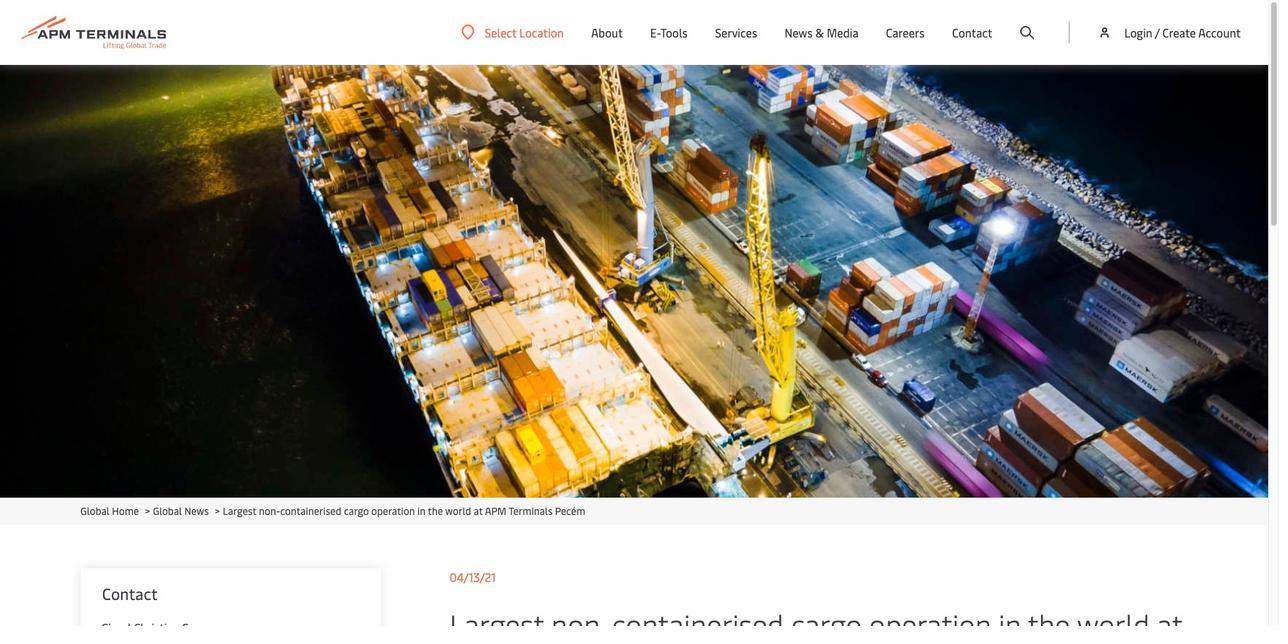 Task type: locate. For each thing, give the bounding box(es) containing it.
1 horizontal spatial contact
[[953, 25, 993, 40]]

contact button
[[953, 0, 993, 65]]

1 horizontal spatial news
[[785, 25, 813, 40]]

global right home
[[153, 504, 182, 518]]

/
[[1156, 25, 1160, 40]]

login / create account
[[1125, 25, 1242, 40]]

1 horizontal spatial >
[[215, 504, 220, 518]]

select location button
[[462, 24, 564, 40]]

>
[[145, 504, 150, 518], [215, 504, 220, 518]]

home
[[112, 504, 139, 518]]

media
[[827, 25, 859, 40]]

global home > global news > largest non-containerised cargo operation in the world at apm terminals pecém
[[80, 504, 586, 518]]

1 vertical spatial news
[[184, 504, 209, 518]]

login / create account link
[[1098, 0, 1242, 65]]

careers button
[[887, 0, 925, 65]]

0 horizontal spatial global
[[80, 504, 110, 518]]

contact
[[953, 25, 993, 40], [102, 583, 158, 605]]

location
[[520, 24, 564, 40]]

world
[[446, 504, 472, 518]]

in
[[418, 504, 426, 518]]

e-tools button
[[651, 0, 688, 65]]

at
[[474, 504, 483, 518]]

account
[[1199, 25, 1242, 40]]

news inside popup button
[[785, 25, 813, 40]]

0 vertical spatial news
[[785, 25, 813, 40]]

0 vertical spatial contact
[[953, 25, 993, 40]]

news left &
[[785, 25, 813, 40]]

news & media button
[[785, 0, 859, 65]]

global
[[80, 504, 110, 518], [153, 504, 182, 518]]

210413 largest non containerised cargo operation in the world image
[[0, 65, 1269, 498]]

news
[[785, 25, 813, 40], [184, 504, 209, 518]]

careers
[[887, 25, 925, 40]]

about button
[[592, 0, 623, 65]]

select
[[485, 24, 517, 40]]

services
[[715, 25, 758, 40]]

global left home
[[80, 504, 110, 518]]

0 horizontal spatial >
[[145, 504, 150, 518]]

news left largest
[[184, 504, 209, 518]]

> left largest
[[215, 504, 220, 518]]

apm
[[485, 504, 507, 518]]

> right home
[[145, 504, 150, 518]]

tools
[[661, 25, 688, 40]]

2 global from the left
[[153, 504, 182, 518]]

global news link
[[153, 504, 209, 518]]

&
[[816, 25, 824, 40]]

2 > from the left
[[215, 504, 220, 518]]

cargo
[[344, 504, 369, 518]]

1 horizontal spatial global
[[153, 504, 182, 518]]

0 horizontal spatial contact
[[102, 583, 158, 605]]



Task type: describe. For each thing, give the bounding box(es) containing it.
e-
[[651, 25, 661, 40]]

select location
[[485, 24, 564, 40]]

1 global from the left
[[80, 504, 110, 518]]

containerised
[[280, 504, 342, 518]]

global home link
[[80, 504, 139, 518]]

non-
[[259, 504, 280, 518]]

0 horizontal spatial news
[[184, 504, 209, 518]]

create
[[1163, 25, 1197, 40]]

04/13/21
[[450, 569, 496, 585]]

1 > from the left
[[145, 504, 150, 518]]

1 vertical spatial contact
[[102, 583, 158, 605]]

operation
[[372, 504, 415, 518]]

e-tools
[[651, 25, 688, 40]]

login
[[1125, 25, 1153, 40]]

the
[[428, 504, 443, 518]]

largest
[[223, 504, 257, 518]]

about
[[592, 25, 623, 40]]

pecém
[[555, 504, 586, 518]]

news & media
[[785, 25, 859, 40]]

services button
[[715, 0, 758, 65]]

terminals
[[509, 504, 553, 518]]



Task type: vqa. For each thing, say whether or not it's contained in the screenshot.
"Services"
yes



